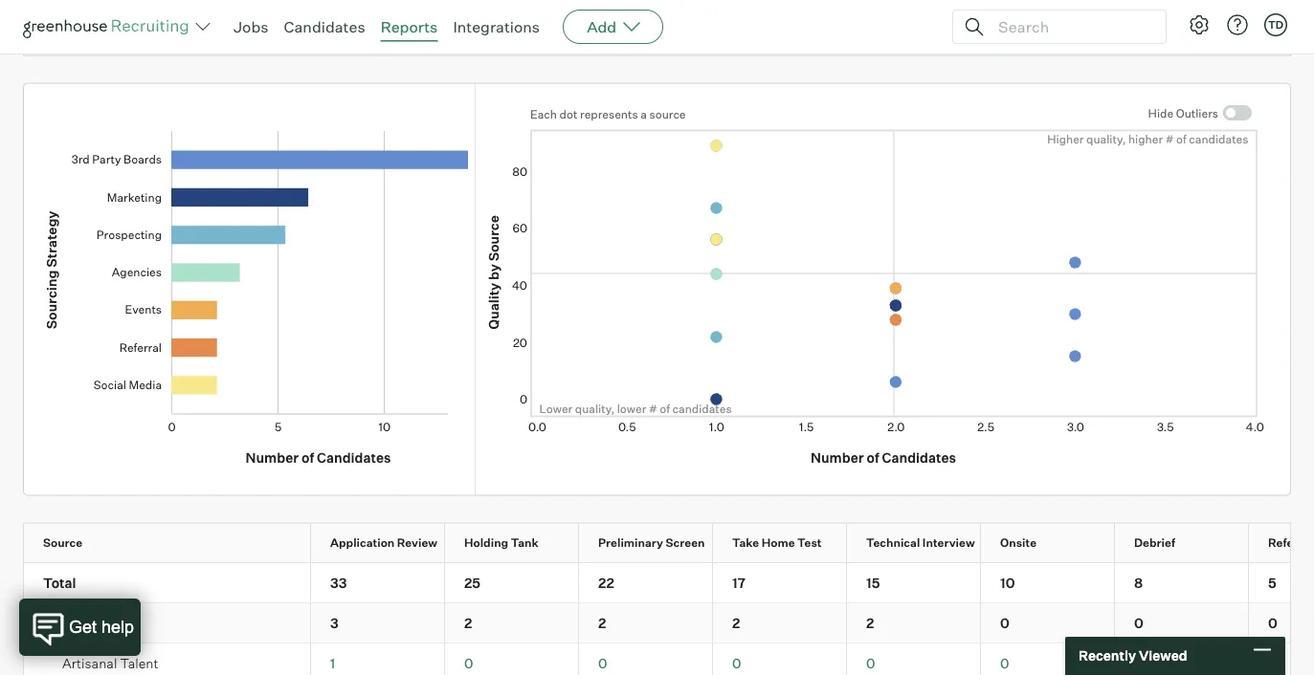 Task type: locate. For each thing, give the bounding box(es) containing it.
candidates
[[284, 17, 365, 36]]

15
[[867, 575, 880, 591]]

configure image
[[1188, 13, 1211, 36]]

4 row from the top
[[24, 644, 1315, 676]]

filters and more ( 2 jobs
[[47, 18, 215, 38]]

0 link down 17
[[732, 655, 742, 672]]

td button
[[1265, 13, 1288, 36]]

2 down 25
[[464, 615, 472, 632]]

reports link
[[381, 17, 438, 36]]

1 0 link from the left
[[464, 655, 473, 672]]

8
[[1135, 575, 1143, 591]]

holding tank
[[464, 536, 539, 550]]

0 link down 15
[[867, 655, 876, 672]]

row
[[24, 524, 1315, 563], [24, 564, 1315, 603], [24, 604, 1315, 643], [24, 644, 1315, 676]]

technical interview column header
[[847, 524, 998, 563]]

3
[[330, 615, 339, 632]]

0 link down 5
[[1269, 655, 1278, 672]]

greenhouse recruiting image
[[23, 15, 195, 38]]

jobs
[[189, 20, 215, 37]]

integrations
[[453, 17, 540, 36]]

test
[[798, 536, 822, 550]]

application review
[[330, 536, 438, 550]]

row containing total
[[24, 564, 1315, 603]]

1 link
[[330, 655, 335, 672]]

holding tank column header
[[445, 524, 596, 563]]

(
[[173, 20, 178, 37]]

filters
[[47, 18, 95, 38]]

a
[[641, 107, 647, 121]]

0 link down 25
[[464, 655, 473, 672]]

integrations link
[[453, 17, 540, 36]]

reports
[[381, 17, 438, 36]]

0
[[1001, 615, 1010, 632], [1135, 615, 1144, 632], [1269, 615, 1278, 632], [464, 655, 473, 672], [598, 655, 608, 672], [732, 655, 742, 672], [867, 655, 876, 672], [1001, 655, 1010, 672], [1135, 655, 1144, 672], [1269, 655, 1278, 672]]

3 row group from the top
[[24, 644, 1315, 676]]

0 link down the 22
[[598, 655, 608, 672]]

5
[[1269, 575, 1277, 591]]

grid
[[24, 524, 1315, 676]]

2 0 link from the left
[[598, 655, 608, 672]]

recently viewed
[[1079, 648, 1188, 665]]

row containing agencies
[[24, 604, 1315, 643]]

2 left jobs
[[178, 20, 186, 37]]

2 row from the top
[[24, 564, 1315, 603]]

0 link down 10
[[1001, 655, 1010, 672]]

10
[[1001, 575, 1015, 591]]

2
[[178, 20, 186, 37], [464, 615, 472, 632], [598, 615, 606, 632], [732, 615, 740, 632], [867, 615, 875, 632]]

row group
[[24, 564, 1315, 604], [24, 604, 1315, 644], [24, 644, 1315, 676]]

hide
[[1149, 106, 1174, 120]]

0 link down 8
[[1135, 655, 1144, 672]]

0 link
[[464, 655, 473, 672], [598, 655, 608, 672], [732, 655, 742, 672], [867, 655, 876, 672], [1001, 655, 1010, 672], [1135, 655, 1144, 672], [1269, 655, 1278, 672]]

6 0 link from the left
[[1135, 655, 1144, 672]]

1
[[330, 655, 335, 672]]

22
[[598, 575, 615, 591]]

candidates link
[[284, 17, 365, 36]]

debrief
[[1135, 536, 1176, 550]]

1 row from the top
[[24, 524, 1315, 563]]

Search text field
[[994, 13, 1149, 41]]

preliminary
[[598, 536, 664, 550]]

technical
[[867, 536, 920, 550]]

1 row group from the top
[[24, 564, 1315, 604]]

2 row group from the top
[[24, 604, 1315, 644]]

more
[[129, 18, 168, 38]]

add button
[[563, 10, 664, 44]]

source
[[43, 536, 83, 550]]

artisanal
[[62, 655, 117, 672]]

onsite
[[1001, 536, 1037, 550]]

add
[[587, 17, 617, 36]]

and
[[98, 18, 126, 38]]

total
[[43, 575, 76, 591]]

3 row from the top
[[24, 604, 1315, 643]]

take
[[732, 536, 759, 550]]

onsite column header
[[981, 524, 1132, 563]]

td button
[[1261, 10, 1292, 40]]

agencies
[[43, 615, 104, 632]]

4 0 link from the left
[[867, 655, 876, 672]]



Task type: vqa. For each thing, say whether or not it's contained in the screenshot.
row containing Artisanal Talent
yes



Task type: describe. For each thing, give the bounding box(es) containing it.
td
[[1269, 18, 1284, 31]]

debrief column header
[[1115, 524, 1266, 563]]

3 0 link from the left
[[732, 655, 742, 672]]

home
[[762, 536, 795, 550]]

recently
[[1079, 648, 1137, 665]]

grid containing total
[[24, 524, 1315, 676]]

17
[[732, 575, 746, 591]]

row containing artisanal talent
[[24, 644, 1315, 676]]

application
[[330, 536, 395, 550]]

source column header
[[24, 524, 327, 563]]

application review column header
[[311, 524, 462, 563]]

2 down 15
[[867, 615, 875, 632]]

referenc
[[1269, 536, 1315, 550]]

33
[[330, 575, 347, 591]]

jobs link
[[234, 17, 269, 36]]

represents
[[580, 107, 638, 121]]

take home test column header
[[713, 524, 864, 563]]

hide outliers
[[1149, 106, 1219, 120]]

source
[[650, 107, 686, 121]]

2 inside "filters and more ( 2 jobs"
[[178, 20, 186, 37]]

preliminary screen
[[598, 536, 705, 550]]

interview
[[923, 536, 975, 550]]

row group containing artisanal talent
[[24, 644, 1315, 676]]

row group containing total
[[24, 564, 1315, 604]]

7 0 link from the left
[[1269, 655, 1278, 672]]

screen
[[666, 536, 705, 550]]

jobs
[[234, 17, 269, 36]]

5 0 link from the left
[[1001, 655, 1010, 672]]

artisanal talent
[[62, 655, 158, 672]]

review
[[397, 536, 438, 550]]

viewed
[[1139, 648, 1188, 665]]

technical interview
[[867, 536, 975, 550]]

2 down the 22
[[598, 615, 606, 632]]

each dot represents a source
[[530, 107, 686, 121]]

2 down 17
[[732, 615, 740, 632]]

preliminary screen column header
[[579, 524, 730, 563]]

each
[[530, 107, 557, 121]]

dot
[[560, 107, 578, 121]]

holding
[[464, 536, 509, 550]]

row group containing agencies
[[24, 604, 1315, 644]]

25
[[464, 575, 481, 591]]

row containing source
[[24, 524, 1315, 563]]

talent
[[120, 655, 158, 672]]

outliers
[[1176, 106, 1219, 120]]

tank
[[511, 536, 539, 550]]

take home test
[[732, 536, 822, 550]]



